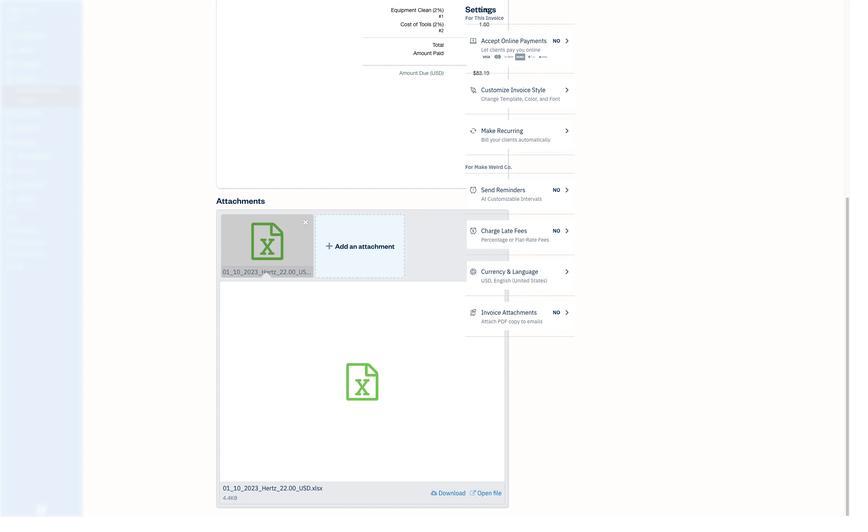 Task type: describe. For each thing, give the bounding box(es) containing it.
main element
[[0, 0, 101, 517]]

add an attachment
[[335, 242, 395, 250]]

file
[[494, 490, 502, 497]]

due
[[419, 70, 429, 76]]

amount due ( usd )
[[400, 70, 444, 76]]

total
[[433, 42, 444, 48]]

2 1.60 from the top
[[479, 21, 490, 27]]

recurring
[[497, 127, 523, 135]]

chevronright image for charge late fees
[[564, 226, 571, 235]]

currency
[[481, 268, 506, 276]]

your
[[490, 136, 501, 143]]

usd,
[[481, 277, 493, 284]]

for make weird co.
[[466, 164, 512, 171]]

freshbooks image
[[35, 505, 47, 514]]

attachment
[[359, 242, 395, 250]]

customize invoice style
[[481, 86, 546, 94]]

expense image
[[5, 125, 14, 132]]

visa image
[[481, 53, 492, 61]]

settings for this invoice
[[466, 4, 504, 21]]

states)
[[531, 277, 548, 284]]

currencyandlanguage image
[[470, 267, 477, 276]]

externallink image
[[470, 489, 476, 498]]

latefees image
[[470, 226, 477, 235]]

no for accept online payments
[[553, 37, 561, 44]]

money image
[[5, 168, 14, 175]]

flat-
[[515, 237, 526, 243]]

Notes text field
[[235, 121, 490, 128]]

owner
[[6, 15, 20, 21]]

online
[[502, 37, 519, 45]]

(united
[[512, 277, 530, 284]]

0.00
[[479, 49, 490, 55]]

0 horizontal spatial fees
[[515, 227, 527, 235]]

0 vertical spatial clients
[[490, 46, 506, 53]]

83.19
[[476, 42, 490, 48]]

Terms text field
[[235, 147, 490, 160]]

1 horizontal spatial attachments
[[503, 309, 537, 316]]

team members image
[[6, 227, 80, 233]]

percentage or flat-rate fees
[[481, 237, 550, 243]]

estimate image
[[5, 61, 14, 69]]

at
[[481, 196, 487, 202]]

charge late fees
[[481, 227, 527, 235]]

add
[[335, 242, 348, 250]]

payments
[[520, 37, 547, 45]]

payment image
[[5, 111, 14, 118]]

weird
[[489, 164, 503, 171]]

apps image
[[6, 215, 80, 221]]

turtle inc owner
[[6, 7, 39, 21]]

language
[[513, 268, 538, 276]]

you
[[517, 46, 525, 53]]

pdf
[[498, 318, 508, 325]]

chart image
[[5, 182, 14, 189]]

2 vertical spatial invoice
[[481, 309, 501, 316]]

customize
[[481, 86, 510, 94]]

)
[[443, 70, 444, 76]]

chevronright image for invoice attachments
[[564, 308, 571, 317]]

amount inside the total amount paid
[[414, 50, 432, 56]]

total amount paid
[[414, 42, 444, 56]]

(
[[430, 70, 432, 76]]

2 (2%) from the top
[[433, 21, 444, 27]]

0 horizontal spatial attachments
[[216, 195, 265, 206]]

refresh image
[[470, 126, 477, 135]]

download
[[439, 490, 466, 497]]

no for invoice attachments
[[553, 309, 561, 316]]

0 vertical spatial make
[[481, 127, 496, 135]]

style
[[532, 86, 546, 94]]

change template, color, and font
[[481, 96, 560, 102]]

no for charge late fees
[[553, 228, 561, 234]]

open
[[478, 490, 492, 497]]

$83.19
[[474, 70, 490, 76]]

delete attachment image
[[302, 218, 310, 227]]

invoice inside settings for this invoice
[[486, 15, 504, 21]]

bill your clients automatically
[[481, 136, 551, 143]]

let
[[481, 46, 489, 53]]

2
[[441, 28, 444, 33]]

copy
[[509, 318, 520, 325]]

of
[[413, 21, 418, 27]]

settings image
[[6, 263, 80, 269]]

template,
[[500, 96, 524, 102]]

turtle
[[6, 7, 27, 14]]

1 # from the top
[[439, 14, 441, 19]]

chevronright image for customize invoice style
[[564, 85, 571, 94]]

1
[[441, 14, 444, 19]]

attach pdf copy to emails
[[481, 318, 543, 325]]

1 vertical spatial amount
[[400, 70, 418, 76]]



Task type: locate. For each thing, give the bounding box(es) containing it.
01_10_2023_hertz_22.00_usd.xlsx 4.4kb
[[223, 485, 323, 502]]

1.60
[[479, 7, 490, 13], [479, 21, 490, 27]]

amount left paid
[[414, 50, 432, 56]]

3 no from the top
[[553, 228, 561, 234]]

# up the 2
[[439, 14, 441, 19]]

currency & language
[[481, 268, 538, 276]]

amount left 'due'
[[400, 70, 418, 76]]

paintbrush image
[[470, 85, 477, 94]]

apple pay image
[[527, 53, 537, 61]]

latereminders image
[[470, 186, 477, 195]]

to
[[521, 318, 526, 325]]

4 no from the top
[[553, 309, 561, 316]]

bank connections image
[[6, 251, 80, 257]]

invoice right this
[[486, 15, 504, 21]]

1 for from the top
[[466, 15, 473, 21]]

color,
[[525, 96, 539, 102]]

reminders
[[497, 186, 526, 194]]

open file link
[[470, 489, 502, 498]]

1 vertical spatial attachments
[[503, 309, 537, 316]]

timer image
[[5, 153, 14, 161]]

items and services image
[[6, 239, 80, 245]]

pay
[[507, 46, 515, 53]]

1 horizontal spatial fees
[[538, 237, 550, 243]]

(2%) up the 2
[[433, 21, 444, 27]]

late
[[502, 227, 513, 235]]

emails
[[527, 318, 543, 325]]

2 no from the top
[[553, 187, 561, 193]]

make
[[481, 127, 496, 135], [475, 164, 488, 171]]

1 vertical spatial clients
[[502, 136, 518, 143]]

intervals
[[521, 196, 542, 202]]

2 # from the top
[[439, 28, 441, 33]]

make recurring
[[481, 127, 523, 135]]

0 vertical spatial for
[[466, 15, 473, 21]]

(2%) up 1
[[433, 7, 444, 13]]

3 chevronright image from the top
[[564, 226, 571, 235]]

clients down accept
[[490, 46, 506, 53]]

1 chevronright image from the top
[[564, 36, 571, 45]]

online
[[526, 46, 541, 53]]

4 chevronright image from the top
[[564, 267, 571, 276]]

make left weird
[[475, 164, 488, 171]]

invoice up attach
[[481, 309, 501, 316]]

0 vertical spatial chevronright image
[[564, 85, 571, 94]]

tools
[[419, 21, 432, 27]]

cost
[[401, 21, 412, 27]]

accept
[[481, 37, 500, 45]]

1 vertical spatial 01_10_2023_hertz_22.00_usd.xlsx
[[223, 485, 323, 492]]

1 vertical spatial 1.60
[[479, 21, 490, 27]]

fees
[[515, 227, 527, 235], [538, 237, 550, 243]]

0 vertical spatial amount
[[414, 50, 432, 56]]

1 vertical spatial fees
[[538, 237, 550, 243]]

1 vertical spatial #
[[439, 28, 441, 33]]

amount
[[414, 50, 432, 56], [400, 70, 418, 76]]

0 vertical spatial #
[[439, 14, 441, 19]]

report image
[[5, 196, 14, 204]]

font
[[550, 96, 560, 102]]

rate
[[526, 237, 537, 243]]

attachments
[[216, 195, 265, 206], [503, 309, 537, 316]]

this
[[475, 15, 485, 21]]

and
[[540, 96, 549, 102]]

no for send reminders
[[553, 187, 561, 193]]

mastercard image
[[493, 53, 503, 61]]

1 vertical spatial (2%)
[[433, 21, 444, 27]]

clients
[[490, 46, 506, 53], [502, 136, 518, 143]]

co.
[[505, 164, 512, 171]]

1.60 down settings
[[479, 21, 490, 27]]

usd, english (united states)
[[481, 277, 548, 284]]

chevronright image
[[564, 36, 571, 45], [564, 126, 571, 135], [564, 226, 571, 235], [564, 267, 571, 276], [564, 308, 571, 317]]

client image
[[5, 47, 14, 54]]

01_10_2023_hertz_22.00_usd.xlsx for 01_10_2023_hertz_22.00_usd.xlsx 4.4kb
[[223, 485, 323, 492]]

usd
[[432, 70, 443, 76]]

01_10_2023_hertz_22.00_usd.xlsx
[[223, 268, 322, 276], [223, 485, 323, 492]]

fees up flat-
[[515, 227, 527, 235]]

equipment
[[391, 7, 417, 13]]

percentage
[[481, 237, 508, 243]]

clean
[[418, 7, 432, 13]]

project image
[[5, 139, 14, 147]]

5 chevronright image from the top
[[564, 308, 571, 317]]

01_10_2023_hertz_22.00_usd.xlsx for 01_10_2023_hertz_22.00_usd.xlsx
[[223, 268, 322, 276]]

invoices image
[[470, 308, 477, 317]]

invoice attachments
[[481, 309, 537, 316]]

# up total
[[439, 28, 441, 33]]

american express image
[[516, 53, 526, 61]]

bill
[[481, 136, 489, 143]]

01_10_2023_hertz_22.00_usd.xlsx button
[[221, 214, 322, 278]]

for
[[466, 15, 473, 21], [466, 164, 473, 171]]

2 for from the top
[[466, 164, 473, 171]]

an
[[350, 242, 357, 250]]

0 vertical spatial fees
[[515, 227, 527, 235]]

dashboard image
[[5, 33, 14, 40]]

at customizable intervals
[[481, 196, 542, 202]]

1 (2%) from the top
[[433, 7, 444, 13]]

1 chevronright image from the top
[[564, 85, 571, 94]]

settings
[[466, 4, 496, 14]]

discover image
[[504, 53, 514, 61]]

chevronright image for no
[[564, 186, 571, 195]]

1.60 up this
[[479, 7, 490, 13]]

chevronright image
[[564, 85, 571, 94], [564, 186, 571, 195]]

inc
[[29, 7, 39, 14]]

1 vertical spatial invoice
[[511, 86, 531, 94]]

clouddownload image
[[431, 489, 437, 498]]

customizable
[[488, 196, 520, 202]]

make up the bill
[[481, 127, 496, 135]]

01_10_2023_hertz_22.00_usd.xlsx inside 01_10_2023_hertz_22.00_usd.xlsx button
[[223, 268, 322, 276]]

0 vertical spatial attachments
[[216, 195, 265, 206]]

0 vertical spatial 1.60
[[479, 7, 490, 13]]

1 vertical spatial make
[[475, 164, 488, 171]]

&
[[507, 268, 511, 276]]

plus image
[[325, 243, 334, 250]]

paid
[[433, 50, 444, 56]]

0 vertical spatial 01_10_2023_hertz_22.00_usd.xlsx
[[223, 268, 322, 276]]

1 no from the top
[[553, 37, 561, 44]]

#
[[439, 14, 441, 19], [439, 28, 441, 33]]

charge
[[481, 227, 500, 235]]

2 chevronright image from the top
[[564, 186, 571, 195]]

bank image
[[538, 53, 548, 61]]

clients down "recurring"
[[502, 136, 518, 143]]

1 vertical spatial for
[[466, 164, 473, 171]]

(2%)
[[433, 7, 444, 13], [433, 21, 444, 27]]

0 vertical spatial invoice
[[486, 15, 504, 21]]

for left this
[[466, 15, 473, 21]]

let clients pay you online
[[481, 46, 541, 53]]

send
[[481, 186, 495, 194]]

accept online payments
[[481, 37, 547, 45]]

0 vertical spatial (2%)
[[433, 7, 444, 13]]

invoice image
[[5, 75, 14, 83]]

83.19 0.00
[[476, 42, 490, 55]]

change
[[481, 96, 499, 102]]

automatically
[[519, 136, 551, 143]]

onlinesales image
[[470, 36, 477, 45]]

equipment clean (2%) # 1 cost of tools (2%) # 2
[[391, 7, 444, 33]]

attach
[[481, 318, 497, 325]]

open file
[[478, 490, 502, 497]]

for inside settings for this invoice
[[466, 15, 473, 21]]

english
[[494, 277, 511, 284]]

or
[[509, 237, 514, 243]]

4.4kb
[[223, 495, 238, 502]]

invoice up the change template, color, and font
[[511, 86, 531, 94]]

1 1.60 from the top
[[479, 7, 490, 13]]

add an attachment button
[[315, 214, 405, 278]]

1 vertical spatial chevronright image
[[564, 186, 571, 195]]

2 chevronright image from the top
[[564, 126, 571, 135]]

for up latereminders icon
[[466, 164, 473, 171]]

download link
[[431, 489, 466, 498]]

fees right rate
[[538, 237, 550, 243]]

chevronright image for accept online payments
[[564, 36, 571, 45]]

send reminders
[[481, 186, 526, 194]]



Task type: vqa. For each thing, say whether or not it's contained in the screenshot.
time inside Main Element
no



